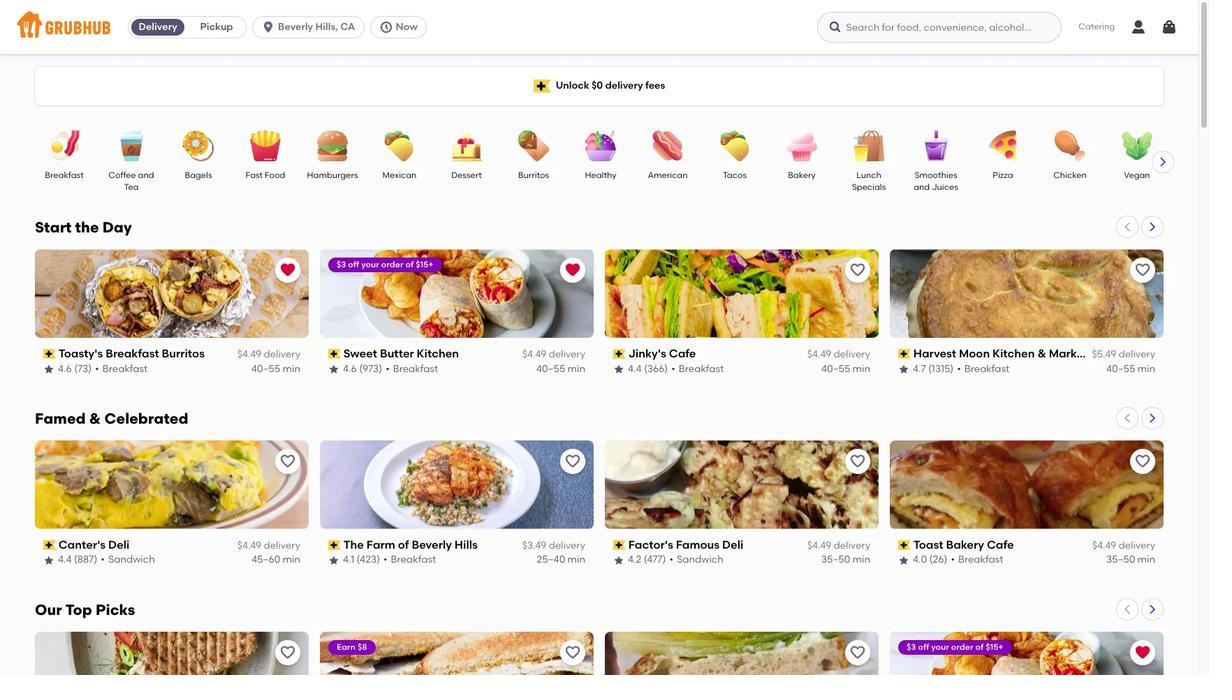 Task type: describe. For each thing, give the bounding box(es) containing it.
vegan image
[[1113, 131, 1162, 161]]

toasty's
[[58, 347, 103, 361]]

4.6 for toasty's breakfast burritos
[[58, 363, 72, 375]]

toast
[[914, 539, 944, 552]]

• for famous
[[670, 554, 673, 566]]

your for the saved restaurant button to the right's sweet butter kitchen logo
[[931, 643, 949, 652]]

4.1 (423)
[[343, 554, 380, 566]]

top
[[65, 601, 92, 619]]

moon
[[959, 347, 990, 361]]

earn
[[337, 643, 356, 652]]

$4.49 delivery for toasty's breakfast burritos
[[237, 349, 300, 361]]

our
[[35, 601, 62, 619]]

$3.49
[[522, 540, 546, 552]]

2 horizontal spatial svg image
[[1130, 19, 1147, 36]]

save this restaurant image for factor's famous deli
[[850, 453, 866, 470]]

dessert
[[451, 170, 482, 180]]

40–55 for sweet butter kitchen
[[537, 363, 565, 375]]

25–40 min
[[537, 554, 585, 566]]

$3 off your order of $15+ for the saved restaurant button to the right's sweet butter kitchen logo
[[907, 643, 1004, 652]]

off for the saved restaurant button to the middle
[[348, 260, 359, 270]]

4.6 (973)
[[343, 363, 382, 375]]

delivery button
[[129, 16, 187, 38]]

4.6 (73)
[[58, 363, 92, 375]]

min for the farm of beverly hills
[[568, 554, 585, 566]]

• breakfast for bakery
[[951, 554, 1004, 566]]

marketplace
[[1049, 347, 1119, 361]]

• for bakery
[[951, 554, 955, 566]]

famed & celebrated
[[35, 410, 188, 428]]

40–55 for toasty's breakfast burritos
[[252, 363, 280, 375]]

subscription pass image for toast bakery cafe
[[898, 541, 911, 551]]

0 vertical spatial cafe
[[669, 347, 696, 361]]

breakfast for toasty's breakfast burritos
[[102, 363, 148, 375]]

butter
[[380, 347, 414, 361]]

caret left icon image for start the day
[[1122, 221, 1133, 233]]

4.4 for canter's deli
[[58, 554, 72, 566]]

toast bakery cafe logo image
[[890, 441, 1164, 530]]

toast bakery cafe
[[914, 539, 1014, 552]]

delivery for toasty's breakfast burritos
[[264, 349, 300, 361]]

$4.49 for factor's famous deli
[[808, 540, 831, 552]]

star icon image for toasty's breakfast burritos
[[43, 364, 54, 375]]

$4.49 delivery for toast bakery cafe
[[1093, 540, 1156, 552]]

breakfast down breakfast image
[[45, 170, 84, 180]]

4.4 (887)
[[58, 554, 97, 566]]

smoothies and juices
[[914, 170, 958, 192]]

now button
[[370, 16, 432, 38]]

4.4 for jinky's cafe
[[628, 363, 642, 375]]

2 deli from the left
[[722, 539, 744, 552]]

grubhub plus flag logo image
[[534, 79, 550, 93]]

now
[[396, 21, 418, 33]]

delivery for canter's deli
[[264, 540, 300, 552]]

35–50 min for toast bakery cafe
[[1107, 554, 1156, 566]]

catering button
[[1069, 11, 1125, 43]]

35–50 for factor's famous deli
[[822, 554, 850, 566]]

lunch specials image
[[845, 131, 894, 161]]

lazy daisy of beverly hills logo image
[[320, 632, 594, 676]]

$4.49 delivery for jinky's cafe
[[808, 349, 871, 361]]

unlock
[[556, 80, 589, 91]]

canter's deli
[[58, 539, 130, 552]]

hills
[[455, 539, 478, 552]]

pickup button
[[187, 16, 246, 38]]

svg image for beverly hills, ca
[[261, 20, 275, 34]]

factor's
[[629, 539, 673, 552]]

save this restaurant image for toast bakery cafe
[[1135, 453, 1151, 470]]

4.0 (26)
[[913, 554, 948, 566]]

jinky's cafe
[[629, 347, 696, 361]]

burritos image
[[509, 131, 558, 161]]

save this restaurant button for canter's deli
[[275, 449, 300, 474]]

jinky's cafe logo image
[[605, 249, 879, 338]]

toasty's breakfast burritos logo image
[[35, 249, 309, 338]]

subscription pass image for the farm of beverly hills
[[328, 541, 341, 551]]

(973)
[[359, 363, 382, 375]]

dessert image
[[442, 131, 491, 161]]

1 horizontal spatial saved restaurant button
[[560, 258, 585, 283]]

0 horizontal spatial bakery
[[788, 170, 816, 180]]

40–55 min for jinky's cafe
[[822, 363, 871, 375]]

sweet
[[344, 347, 377, 361]]

breakfast for the farm of beverly hills
[[391, 554, 436, 566]]

subscription pass image for toasty's breakfast burritos
[[43, 350, 56, 359]]

hamburgers image
[[308, 131, 357, 161]]

• breakfast for farm
[[384, 554, 436, 566]]

unlock $0 delivery fees
[[556, 80, 665, 91]]

2 horizontal spatial saved restaurant button
[[1130, 641, 1156, 666]]

breakfast for harvest moon kitchen & marketplace
[[965, 363, 1010, 375]]

harvest moon kitchen & marketplace
[[914, 347, 1119, 361]]

0 horizontal spatial svg image
[[829, 20, 843, 34]]

• breakfast for butter
[[386, 363, 438, 375]]

pizza image
[[979, 131, 1028, 161]]

(1315)
[[928, 363, 954, 375]]

canter's deli logo image
[[35, 441, 309, 530]]

svg image for now
[[379, 20, 393, 34]]

saved restaurant image for the left the saved restaurant button
[[279, 262, 296, 279]]

kitchen for moon
[[993, 347, 1035, 361]]

star icon image for the farm of beverly hills
[[328, 555, 340, 566]]

45–60
[[252, 554, 280, 566]]

food
[[265, 170, 285, 180]]

off for the saved restaurant button to the right
[[918, 643, 929, 652]]

$3 off your order of $15+ for the saved restaurant button to the middle's sweet butter kitchen logo
[[337, 260, 434, 270]]

$5.49 delivery
[[1092, 349, 1156, 361]]

40–55 min for harvest moon kitchen & marketplace
[[1107, 363, 1156, 375]]

1 vertical spatial beverly
[[412, 539, 452, 552]]

40–55 min for sweet butter kitchen
[[537, 363, 585, 375]]

delivery for the farm of beverly hills
[[549, 540, 585, 552]]

• for farm
[[384, 554, 387, 566]]

$15+ for the saved restaurant button to the middle's sweet butter kitchen logo
[[416, 260, 434, 270]]

breakfast for sweet butter kitchen
[[393, 363, 438, 375]]

uncle paulie's studio city logo image
[[605, 632, 879, 676]]

4.2 (477)
[[628, 554, 666, 566]]

main navigation navigation
[[0, 0, 1199, 54]]

(423)
[[357, 554, 380, 566]]

1 horizontal spatial svg image
[[1161, 19, 1178, 36]]

famous
[[676, 539, 720, 552]]

1 vertical spatial of
[[398, 539, 409, 552]]

$4.49 for jinky's cafe
[[808, 349, 831, 361]]

chicken
[[1054, 170, 1087, 180]]

american image
[[643, 131, 692, 161]]

breakfast for jinky's cafe
[[679, 363, 724, 375]]

beverly hills, ca
[[278, 21, 355, 33]]

star icon image for canter's deli
[[43, 555, 54, 566]]

$3 for the saved restaurant button to the middle
[[337, 260, 346, 270]]

min for harvest moon kitchen & marketplace
[[1138, 363, 1156, 375]]

4.7
[[913, 363, 926, 375]]

harvest moon kitchen & marketplace logo image
[[890, 249, 1164, 338]]

$4.49 delivery for canter's deli
[[237, 540, 300, 552]]

breakfast image
[[40, 131, 89, 161]]

famed
[[35, 410, 86, 428]]

min for jinky's cafe
[[853, 363, 871, 375]]

star icon image for toast bakery cafe
[[898, 555, 910, 566]]

save this restaurant button for harvest moon kitchen & marketplace
[[1130, 258, 1156, 283]]

(887)
[[74, 554, 97, 566]]

tea
[[124, 183, 139, 192]]

vegan
[[1124, 170, 1150, 180]]

• sandwich for deli
[[101, 554, 155, 566]]

beverly inside "button"
[[278, 21, 313, 33]]

• breakfast for cafe
[[672, 363, 724, 375]]

save this restaurant button for jinky's cafe
[[845, 258, 871, 283]]

save this restaurant button for the farm of beverly hills
[[560, 449, 585, 474]]

1 horizontal spatial &
[[1038, 347, 1046, 361]]

delivery for toast bakery cafe
[[1119, 540, 1156, 552]]

0 horizontal spatial burritos
[[162, 347, 205, 361]]

fast food image
[[241, 131, 290, 161]]

tacos image
[[711, 131, 759, 161]]

(366)
[[644, 363, 668, 375]]

Search for food, convenience, alcohol... search field
[[818, 12, 1062, 43]]

our top picks
[[35, 601, 135, 619]]

delivery for factor's famous deli
[[834, 540, 871, 552]]

(73)
[[74, 363, 92, 375]]

subscription pass image for factor's famous deli
[[613, 541, 626, 551]]

coffee and tea image
[[107, 131, 156, 161]]

• breakfast for moon
[[957, 363, 1010, 375]]

joe & the juice logo image
[[35, 632, 309, 676]]

1 deli from the left
[[108, 539, 130, 552]]

$0
[[592, 80, 603, 91]]

beverly hills, ca button
[[252, 16, 370, 38]]

$4.49 for canter's deli
[[237, 540, 261, 552]]

45–60 min
[[252, 554, 300, 566]]

4.2
[[628, 554, 642, 566]]

farm
[[367, 539, 395, 552]]

• for deli
[[101, 554, 105, 566]]

toasty's breakfast burritos
[[58, 347, 205, 361]]

picks
[[96, 601, 135, 619]]



Task type: vqa. For each thing, say whether or not it's contained in the screenshot.
Monster
no



Task type: locate. For each thing, give the bounding box(es) containing it.
fast food
[[246, 170, 285, 180]]

delivery for sweet butter kitchen
[[549, 349, 585, 361]]

& left the marketplace
[[1038, 347, 1046, 361]]

4 40–55 from the left
[[1107, 363, 1136, 375]]

jinky's
[[629, 347, 666, 361]]

$3.49 delivery
[[522, 540, 585, 552]]

4.4 (366)
[[628, 363, 668, 375]]

order
[[381, 260, 404, 270], [951, 643, 974, 652]]

min for factor's famous deli
[[853, 554, 871, 566]]

breakfast down toast bakery cafe at the bottom of the page
[[959, 554, 1004, 566]]

burritos down "burritos" image
[[518, 170, 549, 180]]

kitchen for butter
[[417, 347, 459, 361]]

and for coffee and tea
[[138, 170, 154, 180]]

2 35–50 from the left
[[1107, 554, 1136, 566]]

4 40–55 min from the left
[[1107, 363, 1156, 375]]

1 vertical spatial order
[[951, 643, 974, 652]]

0 vertical spatial and
[[138, 170, 154, 180]]

1 • sandwich from the left
[[101, 554, 155, 566]]

caret right icon image for day
[[1147, 221, 1158, 233]]

$5.49
[[1092, 349, 1117, 361]]

specials
[[852, 183, 886, 192]]

0 vertical spatial beverly
[[278, 21, 313, 33]]

0 vertical spatial caret left icon image
[[1122, 221, 1133, 233]]

kitchen right moon
[[993, 347, 1035, 361]]

0 horizontal spatial 35–50
[[822, 554, 850, 566]]

1 horizontal spatial sweet butter kitchen logo image
[[890, 632, 1164, 676]]

bakery image
[[778, 131, 827, 161]]

delivery
[[139, 21, 177, 33]]

0 horizontal spatial $3 off your order of $15+
[[337, 260, 434, 270]]

bakery up (26)
[[946, 539, 984, 552]]

1 vertical spatial bakery
[[946, 539, 984, 552]]

0 horizontal spatial kitchen
[[417, 347, 459, 361]]

saved restaurant image
[[279, 262, 296, 279], [1135, 645, 1151, 661]]

and inside smoothies and juices
[[914, 183, 930, 192]]

$4.49 delivery
[[237, 349, 300, 361], [522, 349, 585, 361], [808, 349, 871, 361], [237, 540, 300, 552], [808, 540, 871, 552], [1093, 540, 1156, 552]]

celebrated
[[104, 410, 188, 428]]

start
[[35, 219, 72, 236]]

• breakfast
[[95, 363, 148, 375], [386, 363, 438, 375], [672, 363, 724, 375], [957, 363, 1010, 375], [384, 554, 436, 566], [951, 554, 1004, 566]]

1 vertical spatial sweet butter kitchen logo image
[[890, 632, 1164, 676]]

star icon image for factor's famous deli
[[613, 555, 625, 566]]

4.6 down sweet
[[343, 363, 357, 375]]

kitchen right butter
[[417, 347, 459, 361]]

• right (973)
[[386, 363, 390, 375]]

1 caret left icon image from the top
[[1122, 221, 1133, 233]]

tacos
[[723, 170, 747, 180]]

• for butter
[[386, 363, 390, 375]]

1 horizontal spatial 4.4
[[628, 363, 642, 375]]

caret right icon image
[[1158, 157, 1169, 168], [1147, 221, 1158, 233], [1147, 413, 1158, 424], [1147, 604, 1158, 615]]

star icon image left "4.6 (73)" in the bottom left of the page
[[43, 364, 54, 375]]

coffee and tea
[[109, 170, 154, 192]]

(477)
[[644, 554, 666, 566]]

1 horizontal spatial order
[[951, 643, 974, 652]]

deli right canter's
[[108, 539, 130, 552]]

sandwich for famous
[[677, 554, 724, 566]]

$4.49 delivery for sweet butter kitchen
[[522, 349, 585, 361]]

4.7 (1315)
[[913, 363, 954, 375]]

burritos down toasty's breakfast burritos logo
[[162, 347, 205, 361]]

smoothies
[[915, 170, 958, 180]]

2 35–50 min from the left
[[1107, 554, 1156, 566]]

• right (366)
[[672, 363, 675, 375]]

1 vertical spatial caret left icon image
[[1122, 413, 1133, 424]]

caret left icon image for famed & celebrated
[[1122, 413, 1133, 424]]

burritos
[[518, 170, 549, 180], [162, 347, 205, 361]]

saved restaurant button
[[275, 258, 300, 283], [560, 258, 585, 283], [1130, 641, 1156, 666]]

0 vertical spatial $3 off your order of $15+
[[337, 260, 434, 270]]

1 vertical spatial &
[[89, 410, 101, 428]]

40–55 for jinky's cafe
[[822, 363, 850, 375]]

caret right icon image for picks
[[1147, 604, 1158, 615]]

factor's famous deli
[[629, 539, 744, 552]]

0 horizontal spatial deli
[[108, 539, 130, 552]]

subscription pass image left harvest
[[898, 350, 911, 359]]

catering
[[1079, 22, 1115, 32]]

subscription pass image for sweet butter kitchen
[[328, 350, 341, 359]]

subscription pass image left sweet
[[328, 350, 341, 359]]

svg image
[[1130, 19, 1147, 36], [261, 20, 275, 34], [379, 20, 393, 34]]

0 horizontal spatial beverly
[[278, 21, 313, 33]]

factor's famous deli logo image
[[605, 441, 879, 530]]

save this restaurant button
[[845, 258, 871, 283], [1130, 258, 1156, 283], [275, 449, 300, 474], [560, 449, 585, 474], [845, 449, 871, 474], [1130, 449, 1156, 474], [275, 641, 300, 666], [560, 641, 585, 666], [845, 641, 871, 666]]

bagels image
[[174, 131, 223, 161]]

and inside coffee and tea
[[138, 170, 154, 180]]

chicken image
[[1046, 131, 1095, 161]]

star icon image left 4.0
[[898, 555, 910, 566]]

svg image left the beverly hills, ca
[[261, 20, 275, 34]]

1 horizontal spatial 35–50
[[1107, 554, 1136, 566]]

0 horizontal spatial and
[[138, 170, 154, 180]]

and down the smoothies
[[914, 183, 930, 192]]

subscription pass image left the factor's
[[613, 541, 626, 551]]

harvest
[[914, 347, 957, 361]]

1 vertical spatial saved restaurant image
[[1135, 645, 1151, 661]]

breakfast
[[45, 170, 84, 180], [106, 347, 159, 361], [102, 363, 148, 375], [393, 363, 438, 375], [679, 363, 724, 375], [965, 363, 1010, 375], [391, 554, 436, 566], [959, 554, 1004, 566]]

1 kitchen from the left
[[417, 347, 459, 361]]

lunch specials
[[852, 170, 886, 192]]

& right the famed
[[89, 410, 101, 428]]

1 horizontal spatial bakery
[[946, 539, 984, 552]]

coffee
[[109, 170, 136, 180]]

start the day
[[35, 219, 132, 236]]

sandwich down famous
[[677, 554, 724, 566]]

0 vertical spatial order
[[381, 260, 404, 270]]

0 horizontal spatial svg image
[[261, 20, 275, 34]]

star icon image left 4.7
[[898, 364, 910, 375]]

$4.49 delivery for factor's famous deli
[[808, 540, 871, 552]]

4.6
[[58, 363, 72, 375], [343, 363, 357, 375]]

pizza
[[993, 170, 1014, 180]]

svg image inside now button
[[379, 20, 393, 34]]

0 vertical spatial 4.4
[[628, 363, 642, 375]]

cafe right jinky's
[[669, 347, 696, 361]]

25–40
[[537, 554, 565, 566]]

2 vertical spatial of
[[976, 643, 984, 652]]

sweet butter kitchen logo image for the saved restaurant button to the middle
[[320, 249, 594, 338]]

1 40–55 min from the left
[[252, 363, 300, 375]]

• right (887)
[[101, 554, 105, 566]]

sweet butter kitchen
[[344, 347, 459, 361]]

$4.49
[[237, 349, 261, 361], [522, 349, 546, 361], [808, 349, 831, 361], [237, 540, 261, 552], [808, 540, 831, 552], [1093, 540, 1117, 552]]

• breakfast down toasty's breakfast burritos
[[95, 363, 148, 375]]

0 vertical spatial bakery
[[788, 170, 816, 180]]

0 vertical spatial off
[[348, 260, 359, 270]]

star icon image left 4.1
[[328, 555, 340, 566]]

of for the saved restaurant button to the middle's sweet butter kitchen logo
[[406, 260, 414, 270]]

• right (26)
[[951, 554, 955, 566]]

delivery for jinky's cafe
[[834, 349, 871, 361]]

4.6 for sweet butter kitchen
[[343, 363, 357, 375]]

4.4 down jinky's
[[628, 363, 642, 375]]

min for toasty's breakfast burritos
[[283, 363, 300, 375]]

bagels
[[185, 170, 212, 180]]

saved restaurant image
[[565, 262, 581, 279]]

day
[[102, 219, 132, 236]]

1 horizontal spatial your
[[931, 643, 949, 652]]

1 horizontal spatial 35–50 min
[[1107, 554, 1156, 566]]

•
[[95, 363, 99, 375], [386, 363, 390, 375], [672, 363, 675, 375], [957, 363, 961, 375], [101, 554, 105, 566], [384, 554, 387, 566], [670, 554, 673, 566], [951, 554, 955, 566]]

• right (1315)
[[957, 363, 961, 375]]

• sandwich down canter's deli
[[101, 554, 155, 566]]

min for sweet butter kitchen
[[568, 363, 585, 375]]

lunch
[[857, 170, 882, 180]]

subscription pass image for jinky's cafe
[[613, 350, 626, 359]]

$3
[[337, 260, 346, 270], [907, 643, 916, 652]]

of
[[406, 260, 414, 270], [398, 539, 409, 552], [976, 643, 984, 652]]

2 kitchen from the left
[[993, 347, 1035, 361]]

4.4 left (887)
[[58, 554, 72, 566]]

breakfast down sweet butter kitchen
[[393, 363, 438, 375]]

save this restaurant image
[[850, 262, 866, 279], [1135, 262, 1151, 279], [565, 453, 581, 470], [1135, 453, 1151, 470], [565, 645, 581, 661], [850, 645, 866, 661]]

healthy image
[[576, 131, 625, 161]]

0 horizontal spatial 4.4
[[58, 554, 72, 566]]

1 horizontal spatial $3 off your order of $15+
[[907, 643, 1004, 652]]

1 horizontal spatial 4.6
[[343, 363, 357, 375]]

the
[[75, 219, 99, 236]]

save this restaurant image for the farm of beverly hills
[[565, 453, 581, 470]]

40–55 for harvest moon kitchen & marketplace
[[1107, 363, 1136, 375]]

hamburgers
[[307, 170, 358, 180]]

smoothies and juices image
[[912, 131, 961, 161]]

save this restaurant button for toast bakery cafe
[[1130, 449, 1156, 474]]

0 vertical spatial $15+
[[416, 260, 434, 270]]

• for breakfast
[[95, 363, 99, 375]]

breakfast for toast bakery cafe
[[959, 554, 1004, 566]]

sweet butter kitchen logo image for the saved restaurant button to the right
[[890, 632, 1164, 676]]

delivery for harvest moon kitchen & marketplace
[[1119, 349, 1156, 361]]

1 horizontal spatial and
[[914, 183, 930, 192]]

0 horizontal spatial saved restaurant button
[[275, 258, 300, 283]]

$3 for the saved restaurant button to the right
[[907, 643, 916, 652]]

3 40–55 min from the left
[[822, 363, 871, 375]]

35–50 for toast bakery cafe
[[1107, 554, 1136, 566]]

0 horizontal spatial • sandwich
[[101, 554, 155, 566]]

mexican image
[[375, 131, 424, 161]]

hills,
[[315, 21, 338, 33]]

svg image
[[1161, 19, 1178, 36], [829, 20, 843, 34]]

3 40–55 from the left
[[822, 363, 850, 375]]

star icon image for jinky's cafe
[[613, 364, 625, 375]]

sandwich down canter's deli
[[108, 554, 155, 566]]

0 vertical spatial $3
[[337, 260, 346, 270]]

2 vertical spatial caret left icon image
[[1122, 604, 1133, 615]]

• breakfast down toast bakery cafe at the bottom of the page
[[951, 554, 1004, 566]]

fast
[[246, 170, 263, 180]]

the
[[344, 539, 364, 552]]

0 horizontal spatial sandwich
[[108, 554, 155, 566]]

• down farm
[[384, 554, 387, 566]]

• sandwich
[[101, 554, 155, 566], [670, 554, 724, 566]]

of for the saved restaurant button to the right's sweet butter kitchen logo
[[976, 643, 984, 652]]

2 40–55 from the left
[[537, 363, 565, 375]]

caret left icon image
[[1122, 221, 1133, 233], [1122, 413, 1133, 424], [1122, 604, 1133, 615]]

star icon image for sweet butter kitchen
[[328, 364, 340, 375]]

$8
[[358, 643, 367, 652]]

breakfast down jinky's cafe
[[679, 363, 724, 375]]

min
[[283, 363, 300, 375], [568, 363, 585, 375], [853, 363, 871, 375], [1138, 363, 1156, 375], [283, 554, 300, 566], [568, 554, 585, 566], [853, 554, 871, 566], [1138, 554, 1156, 566]]

save this restaurant button for factor's famous deli
[[845, 449, 871, 474]]

and up tea
[[138, 170, 154, 180]]

subscription pass image left toasty's
[[43, 350, 56, 359]]

mexican
[[383, 170, 417, 180]]

bakery down bakery image
[[788, 170, 816, 180]]

subscription pass image left the
[[328, 541, 341, 551]]

1 vertical spatial your
[[931, 643, 949, 652]]

subscription pass image left jinky's
[[613, 350, 626, 359]]

and for smoothies and juices
[[914, 183, 930, 192]]

1 4.6 from the left
[[58, 363, 72, 375]]

fees
[[645, 80, 665, 91]]

(26)
[[930, 554, 948, 566]]

35–50 min for factor's famous deli
[[822, 554, 871, 566]]

svg image inside beverly hills, ca "button"
[[261, 20, 275, 34]]

1 horizontal spatial $3
[[907, 643, 916, 652]]

4.6 left (73)
[[58, 363, 72, 375]]

min for toast bakery cafe
[[1138, 554, 1156, 566]]

beverly
[[278, 21, 313, 33], [412, 539, 452, 552]]

1 horizontal spatial off
[[918, 643, 929, 652]]

the farm of beverly hills
[[344, 539, 478, 552]]

3 caret left icon image from the top
[[1122, 604, 1133, 615]]

0 horizontal spatial $3
[[337, 260, 346, 270]]

breakfast down the farm of beverly hills
[[391, 554, 436, 566]]

subscription pass image for harvest moon kitchen & marketplace
[[898, 350, 911, 359]]

pickup
[[200, 21, 233, 33]]

0 vertical spatial your
[[361, 260, 379, 270]]

save this restaurant image
[[279, 453, 296, 470], [850, 453, 866, 470], [279, 645, 296, 661]]

4.1
[[343, 554, 354, 566]]

save this restaurant image for canter's deli
[[279, 453, 296, 470]]

&
[[1038, 347, 1046, 361], [89, 410, 101, 428]]

1 horizontal spatial saved restaurant image
[[1135, 645, 1151, 661]]

bakery
[[788, 170, 816, 180], [946, 539, 984, 552]]

1 vertical spatial off
[[918, 643, 929, 652]]

0 horizontal spatial $15+
[[416, 260, 434, 270]]

0 horizontal spatial cafe
[[669, 347, 696, 361]]

• breakfast down jinky's cafe
[[672, 363, 724, 375]]

0 horizontal spatial sweet butter kitchen logo image
[[320, 249, 594, 338]]

• for moon
[[957, 363, 961, 375]]

beverly left hills,
[[278, 21, 313, 33]]

star icon image
[[43, 364, 54, 375], [328, 364, 340, 375], [613, 364, 625, 375], [898, 364, 910, 375], [43, 555, 54, 566], [328, 555, 340, 566], [613, 555, 625, 566], [898, 555, 910, 566]]

0 horizontal spatial order
[[381, 260, 404, 270]]

• breakfast down the farm of beverly hills
[[384, 554, 436, 566]]

1 horizontal spatial cafe
[[987, 539, 1014, 552]]

2 caret left icon image from the top
[[1122, 413, 1133, 424]]

40–55 min
[[252, 363, 300, 375], [537, 363, 585, 375], [822, 363, 871, 375], [1107, 363, 1156, 375]]

caret right icon image for celebrated
[[1147, 413, 1158, 424]]

subscription pass image
[[43, 350, 56, 359], [613, 350, 626, 359], [898, 350, 911, 359], [43, 541, 56, 551]]

1 horizontal spatial deli
[[722, 539, 744, 552]]

save this restaurant image for harvest moon kitchen & marketplace
[[1135, 262, 1151, 279]]

$4.49 for toasty's breakfast burritos
[[237, 349, 261, 361]]

healthy
[[585, 170, 617, 180]]

• for cafe
[[672, 363, 675, 375]]

0 horizontal spatial your
[[361, 260, 379, 270]]

1 vertical spatial 4.4
[[58, 554, 72, 566]]

• right (73)
[[95, 363, 99, 375]]

star icon image left 4.2
[[613, 555, 625, 566]]

1 vertical spatial $15+
[[986, 643, 1004, 652]]

breakfast down toasty's breakfast burritos
[[102, 363, 148, 375]]

1 horizontal spatial • sandwich
[[670, 554, 724, 566]]

1 sandwich from the left
[[108, 554, 155, 566]]

1 horizontal spatial burritos
[[518, 170, 549, 180]]

$15+ for the saved restaurant button to the right's sweet butter kitchen logo
[[986, 643, 1004, 652]]

1 horizontal spatial $15+
[[986, 643, 1004, 652]]

1 vertical spatial cafe
[[987, 539, 1014, 552]]

american
[[648, 170, 688, 180]]

1 vertical spatial and
[[914, 183, 930, 192]]

breakfast down moon
[[965, 363, 1010, 375]]

cafe down toast bakery cafe logo
[[987, 539, 1014, 552]]

4.0
[[913, 554, 927, 566]]

0 horizontal spatial 4.6
[[58, 363, 72, 375]]

2 • sandwich from the left
[[670, 554, 724, 566]]

0 vertical spatial saved restaurant image
[[279, 262, 296, 279]]

save this restaurant image for jinky's cafe
[[850, 262, 866, 279]]

35–50
[[822, 554, 850, 566], [1107, 554, 1136, 566]]

1 vertical spatial burritos
[[162, 347, 205, 361]]

• breakfast down moon
[[957, 363, 1010, 375]]

star icon image left 4.4 (887)
[[43, 555, 54, 566]]

1 35–50 min from the left
[[822, 554, 871, 566]]

• breakfast for breakfast
[[95, 363, 148, 375]]

juices
[[932, 183, 958, 192]]

0 vertical spatial of
[[406, 260, 414, 270]]

canter's
[[58, 539, 106, 552]]

0 horizontal spatial saved restaurant image
[[279, 262, 296, 279]]

deli
[[108, 539, 130, 552], [722, 539, 744, 552]]

subscription pass image left toast
[[898, 541, 911, 551]]

1 horizontal spatial kitchen
[[993, 347, 1035, 361]]

1 40–55 from the left
[[252, 363, 280, 375]]

40–55
[[252, 363, 280, 375], [537, 363, 565, 375], [822, 363, 850, 375], [1107, 363, 1136, 375]]

0 vertical spatial &
[[1038, 347, 1046, 361]]

earn $8
[[337, 643, 367, 652]]

ca
[[340, 21, 355, 33]]

breakfast right toasty's
[[106, 347, 159, 361]]

sweet butter kitchen logo image
[[320, 249, 594, 338], [890, 632, 1164, 676]]

1 horizontal spatial svg image
[[379, 20, 393, 34]]

star icon image left 4.4 (366)
[[613, 364, 625, 375]]

0 horizontal spatial &
[[89, 410, 101, 428]]

subscription pass image
[[328, 350, 341, 359], [328, 541, 341, 551], [613, 541, 626, 551], [898, 541, 911, 551]]

subscription pass image for canter's deli
[[43, 541, 56, 551]]

subscription pass image left canter's
[[43, 541, 56, 551]]

0 horizontal spatial off
[[348, 260, 359, 270]]

1 vertical spatial $3 off your order of $15+
[[907, 643, 1004, 652]]

0 vertical spatial burritos
[[518, 170, 549, 180]]

sandwich for deli
[[108, 554, 155, 566]]

1 35–50 from the left
[[822, 554, 850, 566]]

1 horizontal spatial beverly
[[412, 539, 452, 552]]

star icon image left 4.6 (973)
[[328, 364, 340, 375]]

svg image left the now
[[379, 20, 393, 34]]

• sandwich for famous
[[670, 554, 724, 566]]

• sandwich down famous
[[670, 554, 724, 566]]

• breakfast down sweet butter kitchen
[[386, 363, 438, 375]]

1 horizontal spatial sandwich
[[677, 554, 724, 566]]

kitchen
[[417, 347, 459, 361], [993, 347, 1035, 361]]

1 vertical spatial $3
[[907, 643, 916, 652]]

2 40–55 min from the left
[[537, 363, 585, 375]]

0 horizontal spatial 35–50 min
[[822, 554, 871, 566]]

2 sandwich from the left
[[677, 554, 724, 566]]

beverly left hills
[[412, 539, 452, 552]]

star icon image for harvest moon kitchen & marketplace
[[898, 364, 910, 375]]

svg image right catering button
[[1130, 19, 1147, 36]]

deli right famous
[[722, 539, 744, 552]]

4.4
[[628, 363, 642, 375], [58, 554, 72, 566]]

0 vertical spatial sweet butter kitchen logo image
[[320, 249, 594, 338]]

min for canter's deli
[[283, 554, 300, 566]]

the farm of beverly hills logo image
[[320, 441, 594, 530]]

• right (477)
[[670, 554, 673, 566]]

2 4.6 from the left
[[343, 363, 357, 375]]



